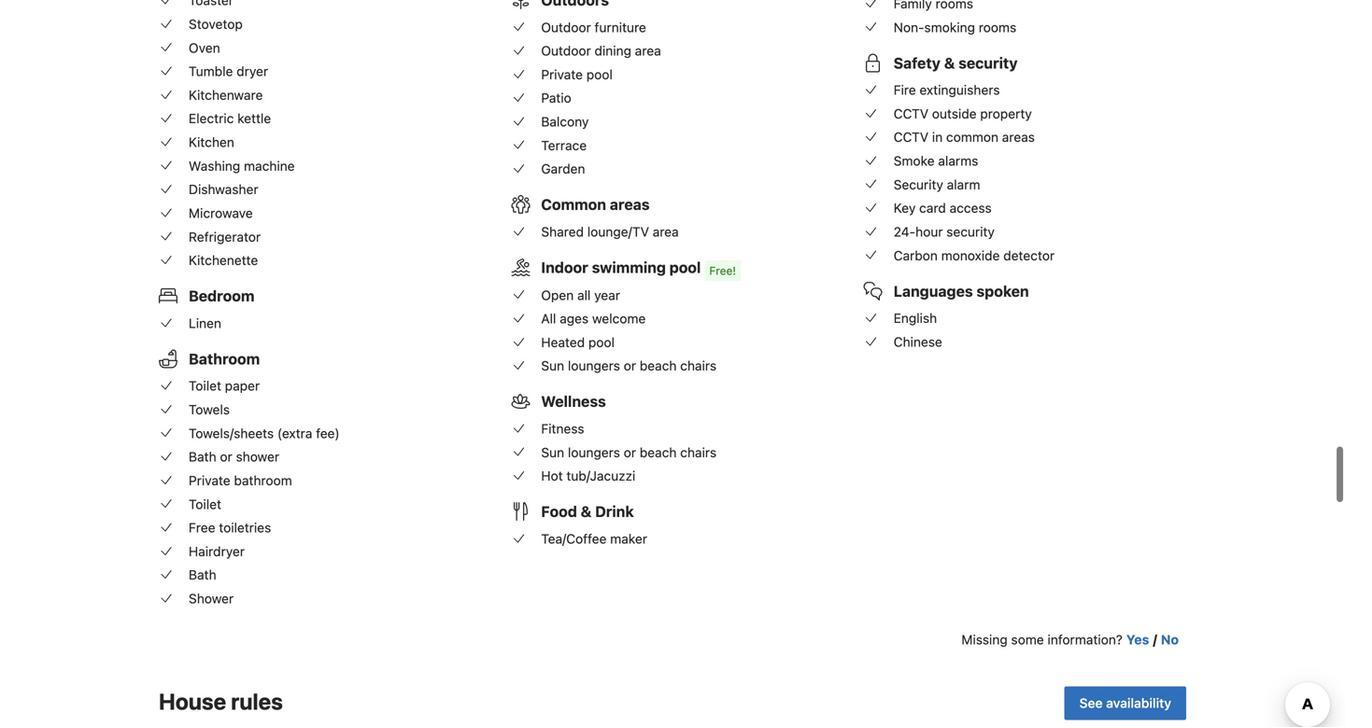 Task type: describe. For each thing, give the bounding box(es) containing it.
hot tub/jacuzzi
[[541, 469, 635, 484]]

cctv outside property
[[894, 106, 1032, 121]]

1 chairs from the top
[[680, 358, 717, 374]]

private for private pool
[[541, 67, 583, 82]]

patio
[[541, 90, 571, 106]]

detector
[[1003, 248, 1055, 263]]

non-
[[894, 19, 924, 35]]

stovetop
[[189, 16, 243, 32]]

shared
[[541, 224, 584, 240]]

towels/sheets (extra fee)
[[189, 426, 340, 441]]

open all year
[[541, 287, 620, 303]]

all
[[577, 287, 591, 303]]

outdoor for outdoor furniture
[[541, 19, 591, 35]]

pool for welcome
[[588, 335, 615, 350]]

key
[[894, 200, 916, 216]]

pool for area
[[586, 67, 613, 82]]

machine
[[244, 158, 295, 174]]

availability
[[1106, 696, 1171, 711]]

1 sun loungers or beach chairs from the top
[[541, 358, 717, 374]]

lounge/tv
[[587, 224, 649, 240]]

carbon monoxide detector
[[894, 248, 1055, 263]]

see availability
[[1079, 696, 1171, 711]]

dining
[[595, 43, 631, 58]]

private bathroom
[[189, 473, 292, 488]]

languages spoken
[[894, 282, 1029, 300]]

no
[[1161, 632, 1179, 648]]

garden
[[541, 161, 585, 177]]

ages
[[560, 311, 589, 327]]

welcome
[[592, 311, 646, 327]]

area for shared lounge/tv area
[[653, 224, 679, 240]]

missing
[[961, 632, 1008, 648]]

indoor
[[541, 259, 588, 276]]

see availability button
[[1064, 687, 1186, 721]]

security alarm
[[894, 177, 980, 192]]

(extra
[[277, 426, 312, 441]]

shared lounge/tv area
[[541, 224, 679, 240]]

food
[[541, 503, 577, 521]]

bath for bath
[[189, 568, 216, 583]]

paper
[[225, 378, 260, 394]]

fire extinguishers
[[894, 82, 1000, 98]]

outside
[[932, 106, 977, 121]]

toiletries
[[219, 520, 271, 536]]

washing machine
[[189, 158, 295, 174]]

1 beach from the top
[[640, 358, 677, 374]]

shower
[[189, 591, 234, 607]]

swimming
[[592, 259, 666, 276]]

house
[[159, 689, 226, 715]]

some
[[1011, 632, 1044, 648]]

toilet for toilet
[[189, 497, 221, 512]]

kettle
[[237, 111, 271, 126]]

& for food
[[581, 503, 592, 521]]

alarm
[[947, 177, 980, 192]]

refrigerator
[[189, 229, 261, 245]]

house rules
[[159, 689, 283, 715]]

drink
[[595, 503, 634, 521]]

free!
[[709, 264, 736, 277]]

alarms
[[938, 153, 978, 169]]

private for private bathroom
[[189, 473, 230, 488]]

card
[[919, 200, 946, 216]]

smoke
[[894, 153, 935, 169]]

common areas
[[541, 196, 650, 214]]

bedroom
[[189, 287, 254, 305]]

extinguishers
[[920, 82, 1000, 98]]

electric kettle
[[189, 111, 271, 126]]

common
[[946, 130, 998, 145]]

kitchen
[[189, 135, 234, 150]]

oven
[[189, 40, 220, 55]]

smoking
[[924, 19, 975, 35]]

kitchenette
[[189, 253, 258, 268]]

free
[[189, 520, 215, 536]]

key card access
[[894, 200, 992, 216]]

security
[[894, 177, 943, 192]]

yes
[[1126, 632, 1149, 648]]

1 sun from the top
[[541, 358, 564, 374]]

hairdryer
[[189, 544, 245, 559]]

1 vertical spatial pool
[[669, 259, 701, 276]]

languages
[[894, 282, 973, 300]]

bathroom
[[234, 473, 292, 488]]

washing
[[189, 158, 240, 174]]

2 beach from the top
[[640, 445, 677, 460]]

all ages welcome
[[541, 311, 646, 327]]

no button
[[1161, 631, 1179, 650]]

tub/jacuzzi
[[566, 469, 635, 484]]

bath or shower
[[189, 449, 279, 465]]

spoken
[[977, 282, 1029, 300]]

electric
[[189, 111, 234, 126]]

rules
[[231, 689, 283, 715]]

fee)
[[316, 426, 340, 441]]



Task type: locate. For each thing, give the bounding box(es) containing it.
bath up shower
[[189, 568, 216, 583]]

areas up lounge/tv
[[610, 196, 650, 214]]

1 vertical spatial security
[[946, 224, 995, 240]]

toilet up the towels
[[189, 378, 221, 394]]

2 chairs from the top
[[680, 445, 717, 460]]

information?
[[1047, 632, 1123, 648]]

2 sun loungers or beach chairs from the top
[[541, 445, 717, 460]]

toilet for toilet paper
[[189, 378, 221, 394]]

2 bath from the top
[[189, 568, 216, 583]]

dishwasher
[[189, 182, 258, 197]]

1 vertical spatial beach
[[640, 445, 677, 460]]

1 vertical spatial &
[[581, 503, 592, 521]]

0 horizontal spatial areas
[[610, 196, 650, 214]]

security for safety & security
[[958, 54, 1018, 72]]

24-hour security
[[894, 224, 995, 240]]

area right lounge/tv
[[653, 224, 679, 240]]

& for safety
[[944, 54, 955, 72]]

cctv in common areas
[[894, 130, 1035, 145]]

/
[[1153, 632, 1157, 648]]

1 cctv from the top
[[894, 106, 929, 121]]

tea/coffee maker
[[541, 531, 647, 547]]

fitness
[[541, 421, 584, 437]]

sun loungers or beach chairs down welcome on the top
[[541, 358, 717, 374]]

2 cctv from the top
[[894, 130, 929, 145]]

security down "rooms"
[[958, 54, 1018, 72]]

area for outdoor dining area
[[635, 43, 661, 58]]

cctv
[[894, 106, 929, 121], [894, 130, 929, 145]]

0 vertical spatial sun
[[541, 358, 564, 374]]

see
[[1079, 696, 1103, 711]]

monoxide
[[941, 248, 1000, 263]]

1 vertical spatial chairs
[[680, 445, 717, 460]]

1 vertical spatial private
[[189, 473, 230, 488]]

yes button
[[1126, 631, 1149, 650]]

towels
[[189, 402, 230, 418]]

maker
[[610, 531, 647, 547]]

private pool
[[541, 67, 613, 82]]

outdoor furniture
[[541, 19, 646, 35]]

0 vertical spatial area
[[635, 43, 661, 58]]

0 vertical spatial loungers
[[568, 358, 620, 374]]

1 bath from the top
[[189, 449, 216, 465]]

safety
[[894, 54, 941, 72]]

1 vertical spatial loungers
[[568, 445, 620, 460]]

property
[[980, 106, 1032, 121]]

open
[[541, 287, 574, 303]]

1 vertical spatial toilet
[[189, 497, 221, 512]]

missing some information? yes / no
[[961, 632, 1179, 648]]

pool left free!
[[669, 259, 701, 276]]

& up fire extinguishers
[[944, 54, 955, 72]]

1 toilet from the top
[[189, 378, 221, 394]]

sun loungers or beach chairs
[[541, 358, 717, 374], [541, 445, 717, 460]]

beach
[[640, 358, 677, 374], [640, 445, 677, 460]]

shower
[[236, 449, 279, 465]]

wellness
[[541, 393, 606, 411]]

free toiletries
[[189, 520, 271, 536]]

cctv for cctv outside property
[[894, 106, 929, 121]]

areas down property
[[1002, 130, 1035, 145]]

0 vertical spatial bath
[[189, 449, 216, 465]]

24-
[[894, 224, 915, 240]]

private up patio
[[541, 67, 583, 82]]

common
[[541, 196, 606, 214]]

1 horizontal spatial &
[[944, 54, 955, 72]]

0 vertical spatial outdoor
[[541, 19, 591, 35]]

1 vertical spatial areas
[[610, 196, 650, 214]]

1 vertical spatial bath
[[189, 568, 216, 583]]

1 vertical spatial outdoor
[[541, 43, 591, 58]]

&
[[944, 54, 955, 72], [581, 503, 592, 521]]

or up tub/jacuzzi
[[624, 445, 636, 460]]

all
[[541, 311, 556, 327]]

non-smoking rooms
[[894, 19, 1016, 35]]

bath for bath or shower
[[189, 449, 216, 465]]

0 vertical spatial pool
[[586, 67, 613, 82]]

2 outdoor from the top
[[541, 43, 591, 58]]

year
[[594, 287, 620, 303]]

outdoor for outdoor dining area
[[541, 43, 591, 58]]

1 loungers from the top
[[568, 358, 620, 374]]

0 horizontal spatial &
[[581, 503, 592, 521]]

sun down heated
[[541, 358, 564, 374]]

0 vertical spatial toilet
[[189, 378, 221, 394]]

2 sun from the top
[[541, 445, 564, 460]]

0 horizontal spatial private
[[189, 473, 230, 488]]

1 outdoor from the top
[[541, 19, 591, 35]]

balcony
[[541, 114, 589, 129]]

1 vertical spatial area
[[653, 224, 679, 240]]

kitchenware
[[189, 87, 263, 103]]

loungers
[[568, 358, 620, 374], [568, 445, 620, 460]]

or down towels/sheets
[[220, 449, 232, 465]]

sun
[[541, 358, 564, 374], [541, 445, 564, 460]]

tumble dryer
[[189, 64, 268, 79]]

carbon
[[894, 248, 938, 263]]

1 horizontal spatial private
[[541, 67, 583, 82]]

bath down towels/sheets
[[189, 449, 216, 465]]

sun loungers or beach chairs up tub/jacuzzi
[[541, 445, 717, 460]]

tumble
[[189, 64, 233, 79]]

1 vertical spatial cctv
[[894, 130, 929, 145]]

private down bath or shower
[[189, 473, 230, 488]]

furniture
[[595, 19, 646, 35]]

sun up the hot
[[541, 445, 564, 460]]

1 vertical spatial sun loungers or beach chairs
[[541, 445, 717, 460]]

pool down all ages welcome
[[588, 335, 615, 350]]

beach up maker
[[640, 445, 677, 460]]

beach down welcome on the top
[[640, 358, 677, 374]]

security
[[958, 54, 1018, 72], [946, 224, 995, 240]]

0 vertical spatial &
[[944, 54, 955, 72]]

chairs
[[680, 358, 717, 374], [680, 445, 717, 460]]

or
[[624, 358, 636, 374], [624, 445, 636, 460], [220, 449, 232, 465]]

0 vertical spatial beach
[[640, 358, 677, 374]]

0 vertical spatial private
[[541, 67, 583, 82]]

indoor swimming pool
[[541, 259, 701, 276]]

microwave
[[189, 205, 253, 221]]

toilet paper
[[189, 378, 260, 394]]

or down welcome on the top
[[624, 358, 636, 374]]

0 vertical spatial sun loungers or beach chairs
[[541, 358, 717, 374]]

outdoor up private pool
[[541, 43, 591, 58]]

tea/coffee
[[541, 531, 607, 547]]

loungers up hot tub/jacuzzi at the bottom left
[[568, 445, 620, 460]]

2 toilet from the top
[[189, 497, 221, 512]]

terrace
[[541, 138, 587, 153]]

in
[[932, 130, 943, 145]]

cctv up smoke on the right
[[894, 130, 929, 145]]

1 horizontal spatial areas
[[1002, 130, 1035, 145]]

0 vertical spatial areas
[[1002, 130, 1035, 145]]

2 vertical spatial pool
[[588, 335, 615, 350]]

fire
[[894, 82, 916, 98]]

rooms
[[979, 19, 1016, 35]]

areas
[[1002, 130, 1035, 145], [610, 196, 650, 214]]

heated pool
[[541, 335, 615, 350]]

linen
[[189, 316, 221, 331]]

0 vertical spatial cctv
[[894, 106, 929, 121]]

0 vertical spatial security
[[958, 54, 1018, 72]]

toilet
[[189, 378, 221, 394], [189, 497, 221, 512]]

pool
[[586, 67, 613, 82], [669, 259, 701, 276], [588, 335, 615, 350]]

& right food
[[581, 503, 592, 521]]

english
[[894, 311, 937, 326]]

cctv for cctv in common areas
[[894, 130, 929, 145]]

0 vertical spatial chairs
[[680, 358, 717, 374]]

cctv down fire
[[894, 106, 929, 121]]

pool down outdoor dining area in the left of the page
[[586, 67, 613, 82]]

outdoor dining area
[[541, 43, 661, 58]]

access
[[950, 200, 992, 216]]

security up monoxide
[[946, 224, 995, 240]]

toilet up free
[[189, 497, 221, 512]]

loungers down the heated pool
[[568, 358, 620, 374]]

heated
[[541, 335, 585, 350]]

1 vertical spatial sun
[[541, 445, 564, 460]]

hour
[[915, 224, 943, 240]]

area right dining
[[635, 43, 661, 58]]

private
[[541, 67, 583, 82], [189, 473, 230, 488]]

chinese
[[894, 334, 942, 350]]

2 loungers from the top
[[568, 445, 620, 460]]

security for 24-hour security
[[946, 224, 995, 240]]

outdoor up outdoor dining area in the left of the page
[[541, 19, 591, 35]]

hot
[[541, 469, 563, 484]]



Task type: vqa. For each thing, say whether or not it's contained in the screenshot.


